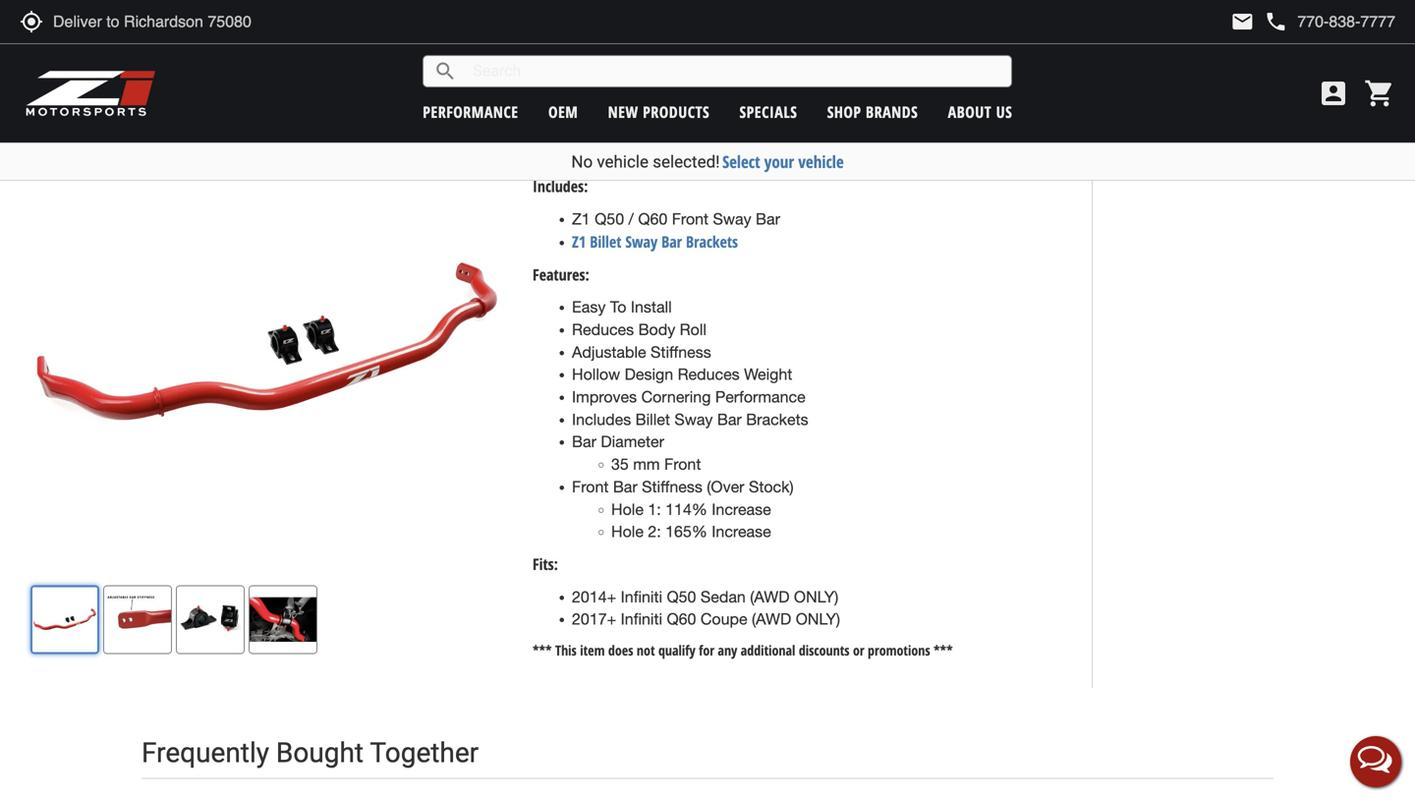 Task type: describe. For each thing, give the bounding box(es) containing it.
engineered
[[533, 55, 611, 73]]

billet inside easy to install reduces body roll adjustable stiffness hollow design reduces weight improves cornering performance includes billet sway bar brackets bar diameter 35 mm front front bar stiffness (over stock) hole 1: 114% increase hole 2: 165% increase
[[636, 410, 671, 429]]

the up 6061
[[859, 10, 882, 28]]

polyurethane
[[766, 77, 858, 96]]

machined
[[740, 33, 809, 51]]

selected!
[[653, 152, 720, 172]]

q60 inside z1 q50 / q60 front sway bar z1 billet sway bar brackets
[[638, 210, 668, 228]]

select
[[723, 150, 761, 173]]

a
[[606, 77, 615, 96]]

*** this item does not qualify for any additional discounts or promotions ***
[[533, 641, 953, 660]]

about
[[948, 101, 992, 122]]

z1 motorsports logo image
[[25, 69, 157, 118]]

no vehicle selected! select your vehicle
[[572, 150, 844, 173]]

0 vertical spatial bushing
[[862, 77, 918, 96]]

2 z1 from the top
[[572, 231, 586, 252]]

shopping_cart
[[1365, 78, 1396, 109]]

1 vertical spatial sway
[[626, 231, 658, 252]]

bracket
[[533, 77, 586, 96]]

factory
[[710, 55, 759, 73]]

account_box link
[[1314, 78, 1355, 109]]

hollow
[[572, 365, 621, 384]]

specials
[[740, 101, 798, 122]]

fits:
[[533, 554, 558, 575]]

resulting
[[890, 122, 950, 141]]

2 increase from the top
[[712, 523, 772, 541]]

1 vertical spatial only)
[[796, 610, 841, 629]]

1 vertical spatial reduces
[[678, 365, 740, 384]]

account_box
[[1319, 78, 1350, 109]]

not
[[637, 641, 655, 660]]

mounting
[[763, 55, 829, 73]]

(over
[[707, 478, 745, 496]]

the down premium
[[653, 100, 675, 118]]

together
[[370, 737, 479, 769]]

service
[[533, 122, 583, 141]]

additional
[[741, 641, 796, 660]]

1 to from the left
[[615, 55, 629, 73]]

1:
[[648, 500, 661, 519]]

for the rear bar are included. these brackets are precision machined from 6061 billet aluminum and engineered to bolt to the factory mounting points. included with each bracket is a premium greaseable polyurethane bushing working in conjunction with the bracket's preinstalled grease fitting. this extends the service life of the bushing and reduces noise often resulting from dry or worn bushings.
[[533, 10, 1050, 163]]

about us link
[[948, 101, 1013, 122]]

1 horizontal spatial and
[[999, 33, 1026, 51]]

premium
[[619, 77, 681, 96]]

bushings.
[[573, 145, 641, 163]]

bar down performance
[[718, 410, 742, 429]]

1 vertical spatial stiffness
[[642, 478, 703, 496]]

select your vehicle link
[[723, 150, 844, 173]]

dry
[[991, 122, 1013, 141]]

performance link
[[423, 101, 519, 122]]

mail link
[[1231, 10, 1255, 33]]

life
[[587, 122, 607, 141]]

2017+
[[572, 610, 617, 629]]

0 horizontal spatial reduces
[[572, 321, 634, 339]]

easy to install reduces body roll adjustable stiffness hollow design reduces weight improves cornering performance includes billet sway bar brackets bar diameter 35 mm front front bar stiffness (over stock) hole 1: 114% increase hole 2: 165% increase
[[572, 298, 809, 541]]

new
[[608, 101, 639, 122]]

diameter
[[601, 433, 665, 451]]

bar down includes at the bottom left of page
[[572, 433, 597, 451]]

products
[[643, 101, 710, 122]]

0 horizontal spatial for
[[699, 641, 715, 660]]

mail
[[1231, 10, 1255, 33]]

1 vertical spatial bushing
[[656, 122, 712, 141]]

brackets inside z1 q50 / q60 front sway bar z1 billet sway bar brackets
[[686, 231, 738, 252]]

114%
[[666, 500, 708, 519]]

oem link
[[549, 101, 579, 122]]

oem
[[549, 101, 579, 122]]

no
[[572, 152, 593, 172]]

cornering
[[642, 388, 711, 406]]

0 horizontal spatial or
[[853, 641, 865, 660]]

item
[[580, 641, 605, 660]]

conjunction
[[533, 100, 615, 118]]

1 vertical spatial from
[[954, 122, 986, 141]]

bolt
[[634, 55, 661, 73]]

for inside for the rear bar are included. these brackets are precision machined from 6061 billet aluminum and engineered to bolt to the factory mounting points. included with each bracket is a premium greaseable polyurethane bushing working in conjunction with the bracket's preinstalled grease fitting. this extends the service life of the bushing and reduces noise often resulting from dry or worn bushings.
[[836, 10, 855, 28]]

sway inside easy to install reduces body roll adjustable stiffness hollow design reduces weight improves cornering performance includes billet sway bar brackets bar diameter 35 mm front front bar stiffness (over stock) hole 1: 114% increase hole 2: 165% increase
[[675, 410, 713, 429]]

preinstalled
[[749, 100, 830, 118]]

reduces
[[747, 122, 804, 141]]

1 z1 from the top
[[572, 210, 591, 228]]

brands
[[866, 101, 919, 122]]

search
[[434, 59, 457, 83]]

1 vertical spatial front
[[665, 455, 701, 474]]

new products link
[[608, 101, 710, 122]]

working
[[922, 77, 978, 96]]

0 horizontal spatial this
[[556, 641, 577, 660]]

2 *** from the left
[[934, 641, 953, 660]]

2:
[[648, 523, 661, 541]]

us
[[997, 101, 1013, 122]]

2014+
[[572, 588, 617, 606]]

these
[[533, 33, 576, 51]]

billet inside z1 q50 / q60 front sway bar z1 billet sway bar brackets
[[590, 231, 622, 252]]

improves
[[572, 388, 637, 406]]

each
[[984, 55, 1018, 73]]

weight
[[745, 365, 793, 384]]

mail phone
[[1231, 10, 1289, 33]]

precision
[[671, 33, 735, 51]]

easy
[[572, 298, 606, 316]]

sedan
[[701, 588, 746, 606]]

0 horizontal spatial and
[[717, 122, 743, 141]]

0 horizontal spatial are
[[645, 33, 667, 51]]

includes
[[572, 410, 631, 429]]

phone
[[1265, 10, 1289, 33]]

0 horizontal spatial from
[[813, 33, 845, 51]]

roll
[[680, 321, 707, 339]]

included.
[[971, 10, 1035, 28]]

to
[[610, 298, 627, 316]]

shop brands link
[[828, 101, 919, 122]]

vehicle inside the no vehicle selected! select your vehicle
[[597, 152, 649, 172]]

adjustable
[[572, 343, 647, 361]]

phone link
[[1265, 10, 1396, 33]]

qualify
[[659, 641, 696, 660]]

z1 q50 / q60 front sway bar z1 billet sway bar brackets
[[572, 210, 781, 252]]

1 vertical spatial (awd
[[752, 610, 792, 629]]

about us
[[948, 101, 1013, 122]]



Task type: locate. For each thing, give the bounding box(es) containing it.
is
[[590, 77, 602, 96]]

discounts
[[799, 641, 850, 660]]

2 vertical spatial front
[[572, 478, 609, 496]]

1 horizontal spatial from
[[954, 122, 986, 141]]

this down working
[[934, 100, 963, 118]]

(awd right sedan
[[751, 588, 790, 606]]

z1 billet sway bar brackets link
[[572, 231, 738, 252]]

0 vertical spatial brackets
[[686, 231, 738, 252]]

0 horizontal spatial ***
[[533, 641, 552, 660]]

1 vertical spatial billet
[[636, 410, 671, 429]]

increase
[[712, 500, 772, 519], [712, 523, 772, 541]]

to
[[615, 55, 629, 73], [665, 55, 679, 73]]

and
[[999, 33, 1026, 51], [717, 122, 743, 141]]

1 vertical spatial for
[[699, 641, 715, 660]]

0 vertical spatial are
[[945, 10, 967, 28]]

this inside for the rear bar are included. these brackets are precision machined from 6061 billet aluminum and engineered to bolt to the factory mounting points. included with each bracket is a premium greaseable polyurethane bushing working in conjunction with the bracket's preinstalled grease fitting. this extends the service life of the bushing and reduces noise often resulting from dry or worn bushings.
[[934, 100, 963, 118]]

0 horizontal spatial billet
[[590, 231, 622, 252]]

1 vertical spatial q60
[[667, 610, 697, 629]]

1 horizontal spatial with
[[951, 55, 980, 73]]

brackets inside easy to install reduces body roll adjustable stiffness hollow design reduces weight improves cornering performance includes billet sway bar brackets bar diameter 35 mm front front bar stiffness (over stock) hole 1: 114% increase hole 2: 165% increase
[[747, 410, 809, 429]]

1 horizontal spatial this
[[934, 100, 963, 118]]

are up "bolt"
[[645, 33, 667, 51]]

1 hole from the top
[[612, 500, 644, 519]]

grease
[[834, 100, 882, 118]]

q60 right /
[[638, 210, 668, 228]]

vehicle down noise
[[799, 150, 844, 173]]

install
[[631, 298, 672, 316]]

(awd
[[751, 588, 790, 606], [752, 610, 792, 629]]

1 horizontal spatial vehicle
[[799, 150, 844, 173]]

0 vertical spatial and
[[999, 33, 1026, 51]]

1 horizontal spatial bushing
[[862, 77, 918, 96]]

1 infiniti from the top
[[621, 588, 663, 606]]

to left "bolt"
[[615, 55, 629, 73]]

1 vertical spatial or
[[853, 641, 865, 660]]

1 vertical spatial and
[[717, 122, 743, 141]]

to right "bolt"
[[665, 55, 679, 73]]

z1 up features:
[[572, 231, 586, 252]]

only)
[[794, 588, 839, 606], [796, 610, 841, 629]]

brackets
[[686, 231, 738, 252], [747, 410, 809, 429]]

0 vertical spatial hole
[[612, 500, 644, 519]]

from up points.
[[813, 33, 845, 51]]

bar
[[917, 10, 940, 28]]

1 vertical spatial brackets
[[747, 410, 809, 429]]

front up z1 billet sway bar brackets link
[[672, 210, 709, 228]]

bar down 35 on the bottom
[[613, 478, 638, 496]]

new products
[[608, 101, 710, 122]]

my_location
[[20, 10, 43, 33]]

hole
[[612, 500, 644, 519], [612, 523, 644, 541]]

bushing down products at the top
[[656, 122, 712, 141]]

0 vertical spatial only)
[[794, 588, 839, 606]]

with up of
[[619, 100, 648, 118]]

frequently bought together
[[142, 737, 479, 769]]

features:
[[533, 264, 590, 285]]

this
[[934, 100, 963, 118], [556, 641, 577, 660]]

hole left the 1:
[[612, 500, 644, 519]]

the right us on the top right
[[1028, 100, 1050, 118]]

1 horizontal spatial for
[[836, 10, 855, 28]]

rear
[[886, 10, 913, 28]]

for left any
[[699, 641, 715, 660]]

z1 down includes:
[[572, 210, 591, 228]]

performance
[[716, 388, 806, 406]]

165%
[[666, 523, 708, 541]]

bought
[[276, 737, 364, 769]]

fitting.
[[886, 100, 930, 118]]

any
[[718, 641, 738, 660]]

1 horizontal spatial are
[[945, 10, 967, 28]]

0 vertical spatial reduces
[[572, 321, 634, 339]]

q50
[[595, 210, 625, 228], [667, 588, 697, 606]]

1 horizontal spatial q50
[[667, 588, 697, 606]]

1 vertical spatial increase
[[712, 523, 772, 541]]

2 to from the left
[[665, 55, 679, 73]]

0 vertical spatial sway
[[713, 210, 752, 228]]

in
[[982, 77, 995, 96]]

and down included.
[[999, 33, 1026, 51]]

35
[[612, 455, 629, 474]]

are up aluminum
[[945, 10, 967, 28]]

bar down your
[[756, 210, 781, 228]]

1 vertical spatial infiniti
[[621, 610, 663, 629]]

sway down cornering
[[675, 410, 713, 429]]

1 horizontal spatial reduces
[[678, 365, 740, 384]]

noise
[[808, 122, 846, 141]]

specials link
[[740, 101, 798, 122]]

1 vertical spatial with
[[619, 100, 648, 118]]

0 vertical spatial this
[[934, 100, 963, 118]]

your
[[765, 150, 795, 173]]

design
[[625, 365, 674, 384]]

0 vertical spatial with
[[951, 55, 980, 73]]

stock)
[[749, 478, 794, 496]]

or right discounts
[[853, 641, 865, 660]]

0 horizontal spatial q50
[[595, 210, 625, 228]]

1 horizontal spatial or
[[1018, 122, 1032, 141]]

for up 6061
[[836, 10, 855, 28]]

0 vertical spatial increase
[[712, 500, 772, 519]]

points.
[[833, 55, 881, 73]]

0 horizontal spatial to
[[615, 55, 629, 73]]

q50 inside z1 q50 / q60 front sway bar z1 billet sway bar brackets
[[595, 210, 625, 228]]

0 vertical spatial front
[[672, 210, 709, 228]]

includes:
[[533, 176, 588, 197]]

front right mm
[[665, 455, 701, 474]]

1 vertical spatial z1
[[572, 231, 586, 252]]

and down bracket's
[[717, 122, 743, 141]]

0 vertical spatial q60
[[638, 210, 668, 228]]

1 horizontal spatial billet
[[636, 410, 671, 429]]

0 horizontal spatial with
[[619, 100, 648, 118]]

1 horizontal spatial ***
[[934, 641, 953, 660]]

billet
[[889, 33, 922, 51]]

0 vertical spatial for
[[836, 10, 855, 28]]

1 increase from the top
[[712, 500, 772, 519]]

2 hole from the top
[[612, 523, 644, 541]]

stiffness
[[651, 343, 712, 361], [642, 478, 703, 496]]

0 vertical spatial q50
[[595, 210, 625, 228]]

mm
[[634, 455, 660, 474]]

bushing
[[862, 77, 918, 96], [656, 122, 712, 141]]

reduces up adjustable
[[572, 321, 634, 339]]

does
[[609, 641, 634, 660]]

greaseable
[[685, 77, 762, 96]]

frequently
[[142, 737, 269, 769]]

0 horizontal spatial bushing
[[656, 122, 712, 141]]

***
[[533, 641, 552, 660], [934, 641, 953, 660]]

2 vertical spatial sway
[[675, 410, 713, 429]]

1 horizontal spatial brackets
[[747, 410, 809, 429]]

promotions
[[868, 641, 931, 660]]

the right of
[[630, 122, 652, 141]]

q50 left /
[[595, 210, 625, 228]]

from
[[813, 33, 845, 51], [954, 122, 986, 141]]

are
[[945, 10, 967, 28], [645, 33, 667, 51]]

(awd up the additional
[[752, 610, 792, 629]]

q60 inside 2014+ infiniti q50 sedan (awd only) 2017+ infiniti q60 coupe (awd only)
[[667, 610, 697, 629]]

0 vertical spatial or
[[1018, 122, 1032, 141]]

0 vertical spatial z1
[[572, 210, 591, 228]]

for
[[836, 10, 855, 28], [699, 641, 715, 660]]

bar up the install
[[662, 231, 682, 252]]

0 horizontal spatial brackets
[[686, 231, 738, 252]]

/
[[629, 210, 634, 228]]

or
[[1018, 122, 1032, 141], [853, 641, 865, 660]]

0 vertical spatial billet
[[590, 231, 622, 252]]

1 vertical spatial q50
[[667, 588, 697, 606]]

z1
[[572, 210, 591, 228], [572, 231, 586, 252]]

q60 up qualify
[[667, 610, 697, 629]]

0 vertical spatial infiniti
[[621, 588, 663, 606]]

1 *** from the left
[[533, 641, 552, 660]]

brackets
[[580, 33, 641, 51]]

front inside z1 q50 / q60 front sway bar z1 billet sway bar brackets
[[672, 210, 709, 228]]

2 infiniti from the top
[[621, 610, 663, 629]]

body
[[639, 321, 676, 339]]

billet
[[590, 231, 622, 252], [636, 410, 671, 429]]

sway down select
[[713, 210, 752, 228]]

0 vertical spatial (awd
[[751, 588, 790, 606]]

1 horizontal spatial to
[[665, 55, 679, 73]]

1 vertical spatial this
[[556, 641, 577, 660]]

or inside for the rear bar are included. these brackets are precision machined from 6061 billet aluminum and engineered to bolt to the factory mounting points. included with each bracket is a premium greaseable polyurethane bushing working in conjunction with the bracket's preinstalled grease fitting. this extends the service life of the bushing and reduces noise often resulting from dry or worn bushings.
[[1018, 122, 1032, 141]]

this left the item in the left of the page
[[556, 641, 577, 660]]

infiniti right 2014+
[[621, 588, 663, 606]]

0 horizontal spatial vehicle
[[597, 152, 649, 172]]

1 vertical spatial hole
[[612, 523, 644, 541]]

billet up diameter
[[636, 410, 671, 429]]

hole left 2: in the left of the page
[[612, 523, 644, 541]]

infiniti up not
[[621, 610, 663, 629]]

*** right promotions
[[934, 641, 953, 660]]

with down aluminum
[[951, 55, 980, 73]]

or right the "dry" at the top of the page
[[1018, 122, 1032, 141]]

front down diameter
[[572, 478, 609, 496]]

bracket's
[[679, 100, 745, 118]]

1 vertical spatial are
[[645, 33, 667, 51]]

with
[[951, 55, 980, 73], [619, 100, 648, 118]]

billet up to
[[590, 231, 622, 252]]

0 vertical spatial stiffness
[[651, 343, 712, 361]]

2014+ infiniti q50 sedan (awd only) 2017+ infiniti q60 coupe (awd only)
[[572, 588, 841, 629]]

worn
[[533, 145, 568, 163]]

vehicle down of
[[597, 152, 649, 172]]

brackets down the no vehicle selected! select your vehicle
[[686, 231, 738, 252]]

Search search field
[[457, 56, 1012, 86]]

q50 inside 2014+ infiniti q50 sedan (awd only) 2017+ infiniti q60 coupe (awd only)
[[667, 588, 697, 606]]

stiffness down roll
[[651, 343, 712, 361]]

0 vertical spatial from
[[813, 33, 845, 51]]

included
[[886, 55, 946, 73]]

extends
[[967, 100, 1023, 118]]

from down about
[[954, 122, 986, 141]]

*** left the item in the left of the page
[[533, 641, 552, 660]]

bushing up brands
[[862, 77, 918, 96]]

reduces up cornering
[[678, 365, 740, 384]]

brackets down performance
[[747, 410, 809, 429]]

front
[[672, 210, 709, 228], [665, 455, 701, 474], [572, 478, 609, 496]]

sway down /
[[626, 231, 658, 252]]

shop
[[828, 101, 862, 122]]

the down precision
[[683, 55, 706, 73]]

stiffness up 114%
[[642, 478, 703, 496]]

coupe
[[701, 610, 748, 629]]

infiniti
[[621, 588, 663, 606], [621, 610, 663, 629]]

q50 left sedan
[[667, 588, 697, 606]]



Task type: vqa. For each thing, say whether or not it's contained in the screenshot.
This to the bottom
yes



